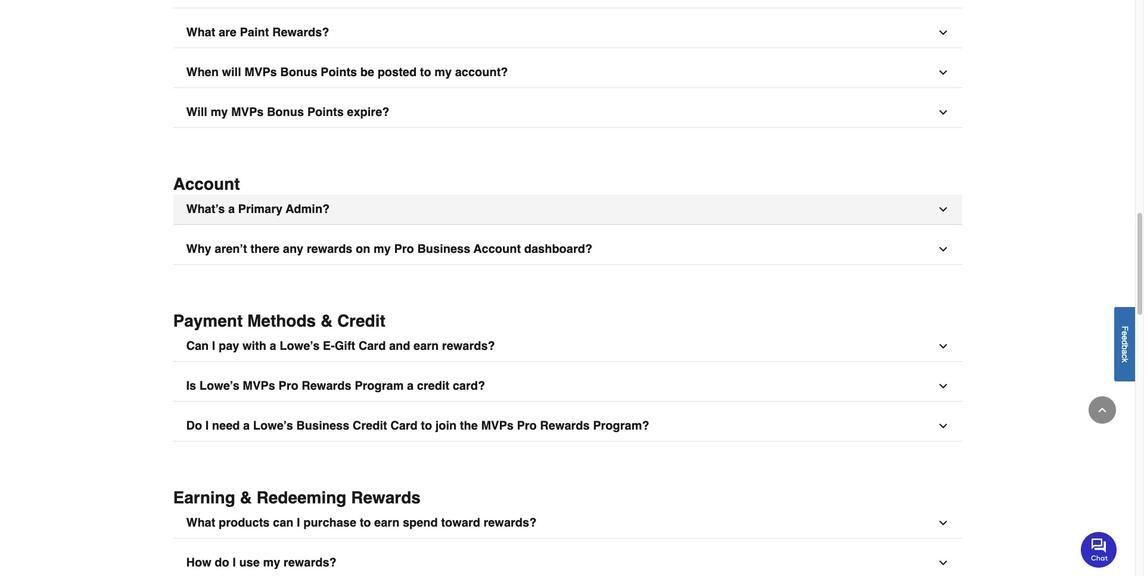 Task type: locate. For each thing, give the bounding box(es) containing it.
4 chevron down image from the top
[[937, 518, 949, 530]]

my
[[435, 65, 452, 79], [211, 105, 228, 119], [374, 242, 391, 256], [263, 556, 280, 570]]

rewards?
[[272, 25, 329, 39]]

1 vertical spatial to
[[421, 419, 432, 433]]

i left pay
[[212, 339, 215, 353]]

rewards down is lowe's mvps pro rewards program a credit card? button
[[540, 419, 590, 433]]

a left credit
[[407, 379, 414, 393]]

points
[[321, 65, 357, 79], [307, 105, 344, 119]]

points left 'be' at the left of the page
[[321, 65, 357, 79]]

a inside button
[[228, 202, 235, 216]]

admin?
[[286, 202, 330, 216]]

rewards? up 'card?'
[[442, 339, 495, 353]]

0 vertical spatial bonus
[[280, 65, 317, 79]]

1 chevron down image from the top
[[937, 27, 949, 38]]

earn left "spend"
[[374, 516, 400, 530]]

chevron down image for card?
[[937, 381, 949, 393]]

rewards inside do i need a lowe's business credit card to join the mvps pro rewards program? button
[[540, 419, 590, 433]]

chevron up image
[[1097, 405, 1109, 417]]

credit up gift
[[337, 311, 386, 331]]

my left the account?
[[435, 65, 452, 79]]

chevron down image inside can i pay with a lowe's e-gift card and earn rewards? button
[[937, 341, 949, 353]]

mvps inside button
[[245, 65, 277, 79]]

mvps down with
[[243, 379, 275, 393]]

bonus inside button
[[280, 65, 317, 79]]

0 horizontal spatial pro
[[279, 379, 298, 393]]

why
[[186, 242, 211, 256]]

rewards down e- on the left
[[302, 379, 351, 393]]

can
[[186, 339, 209, 353]]

when will mvps bonus points be posted to my account?
[[186, 65, 508, 79]]

pay
[[219, 339, 239, 353]]

account inside button
[[474, 242, 521, 256]]

card left join
[[391, 419, 418, 433]]

0 vertical spatial business
[[417, 242, 470, 256]]

what for what are paint rewards?
[[186, 25, 215, 39]]

2 chevron down image from the top
[[937, 243, 949, 255]]

program?
[[593, 419, 650, 433]]

0 vertical spatial points
[[321, 65, 357, 79]]

chevron down image
[[937, 106, 949, 118], [937, 243, 949, 255], [937, 341, 949, 353], [937, 518, 949, 530], [937, 558, 949, 570]]

methods
[[247, 311, 316, 331]]

my right will
[[211, 105, 228, 119]]

spend
[[403, 516, 438, 530]]

what left "are"
[[186, 25, 215, 39]]

to
[[420, 65, 431, 79], [421, 419, 432, 433], [360, 516, 371, 530]]

1 what from the top
[[186, 25, 215, 39]]

e-
[[323, 339, 335, 353]]

1 horizontal spatial card
[[391, 419, 418, 433]]

credit down program
[[353, 419, 387, 433]]

0 vertical spatial account
[[173, 174, 240, 193]]

what
[[186, 25, 215, 39], [186, 516, 215, 530]]

2 e from the top
[[1121, 336, 1130, 341]]

what inside 'button'
[[186, 25, 215, 39]]

2 what from the top
[[186, 516, 215, 530]]

chat invite button image
[[1081, 532, 1118, 568]]

can i pay with a lowe's e-gift card and earn rewards? button
[[173, 332, 962, 362]]

chevron down image inside what are paint rewards? 'button'
[[937, 27, 949, 38]]

a inside button
[[1121, 350, 1130, 355]]

what's
[[186, 202, 225, 216]]

1 vertical spatial points
[[307, 105, 344, 119]]

lowe's right is
[[200, 379, 239, 393]]

a right what's
[[228, 202, 235, 216]]

pro inside do i need a lowe's business credit card to join the mvps pro rewards program? button
[[517, 419, 537, 433]]

3 chevron down image from the top
[[937, 341, 949, 353]]

chevron down image inside the what products can i purchase to earn spend toward rewards? button
[[937, 518, 949, 530]]

& up e- on the left
[[321, 311, 333, 331]]

rewards up what products can i purchase to earn spend toward rewards?
[[351, 488, 421, 508]]

bonus inside button
[[267, 105, 304, 119]]

pro
[[394, 242, 414, 256], [279, 379, 298, 393], [517, 419, 537, 433]]

what are paint rewards?
[[186, 25, 329, 39]]

mvps down will
[[231, 105, 264, 119]]

1 vertical spatial pro
[[279, 379, 298, 393]]

points left expire? on the left of the page
[[307, 105, 344, 119]]

chevron down image inside do i need a lowe's business credit card to join the mvps pro rewards program? button
[[937, 421, 949, 432]]

what inside button
[[186, 516, 215, 530]]

0 vertical spatial earn
[[414, 339, 439, 353]]

paint
[[240, 25, 269, 39]]

3 chevron down image from the top
[[937, 204, 949, 215]]

i right do
[[233, 556, 236, 570]]

will my mvps bonus points expire? button
[[173, 97, 962, 128]]

points inside button
[[321, 65, 357, 79]]

lowe's left e- on the left
[[280, 339, 320, 353]]

1 vertical spatial account
[[474, 242, 521, 256]]

1 horizontal spatial account
[[474, 242, 521, 256]]

chevron down image
[[937, 27, 949, 38], [937, 66, 949, 78], [937, 204, 949, 215], [937, 381, 949, 393], [937, 421, 949, 432]]

1 vertical spatial what
[[186, 516, 215, 530]]

lowe's
[[280, 339, 320, 353], [200, 379, 239, 393], [253, 419, 293, 433]]

are
[[219, 25, 237, 39]]

chevron down image inside when will mvps bonus points be posted to my account? button
[[937, 66, 949, 78]]

0 vertical spatial rewards?
[[442, 339, 495, 353]]

business
[[417, 242, 470, 256], [296, 419, 349, 433]]

can i pay with a lowe's e-gift card and earn rewards?
[[186, 339, 495, 353]]

1 vertical spatial card
[[391, 419, 418, 433]]

card
[[359, 339, 386, 353], [391, 419, 418, 433]]

rewards? down purchase at the bottom left
[[284, 556, 337, 570]]

purchase
[[303, 516, 356, 530]]

to left join
[[421, 419, 432, 433]]

points for expire?
[[307, 105, 344, 119]]

e up b
[[1121, 336, 1130, 341]]

to right the posted
[[420, 65, 431, 79]]

account?
[[455, 65, 508, 79]]

0 vertical spatial rewards
[[302, 379, 351, 393]]

e
[[1121, 331, 1130, 336], [1121, 336, 1130, 341]]

2 vertical spatial to
[[360, 516, 371, 530]]

0 vertical spatial pro
[[394, 242, 414, 256]]

credit
[[337, 311, 386, 331], [353, 419, 387, 433]]

rewards inside is lowe's mvps pro rewards program a credit card? button
[[302, 379, 351, 393]]

1 chevron down image from the top
[[937, 106, 949, 118]]

rewards? inside "how do i use my rewards?" button
[[284, 556, 337, 570]]

my right use
[[263, 556, 280, 570]]

account
[[173, 174, 240, 193], [474, 242, 521, 256]]

4 chevron down image from the top
[[937, 381, 949, 393]]

rewards? right toward
[[484, 516, 537, 530]]

earn right and
[[414, 339, 439, 353]]

chevron down image inside the why aren't there any rewards on my pro business account dashboard? button
[[937, 243, 949, 255]]

to inside button
[[420, 65, 431, 79]]

redeeming
[[257, 488, 347, 508]]

1 horizontal spatial earn
[[414, 339, 439, 353]]

a
[[228, 202, 235, 216], [270, 339, 276, 353], [1121, 350, 1130, 355], [407, 379, 414, 393], [243, 419, 250, 433]]

1 vertical spatial credit
[[353, 419, 387, 433]]

card?
[[453, 379, 485, 393]]

rewards? inside can i pay with a lowe's e-gift card and earn rewards? button
[[442, 339, 495, 353]]

2 vertical spatial rewards?
[[284, 556, 337, 570]]

points inside button
[[307, 105, 344, 119]]

card right gift
[[359, 339, 386, 353]]

my inside button
[[435, 65, 452, 79]]

&
[[321, 311, 333, 331], [240, 488, 252, 508]]

chevron down image for my
[[937, 66, 949, 78]]

1 horizontal spatial pro
[[394, 242, 414, 256]]

i
[[212, 339, 215, 353], [205, 419, 209, 433], [297, 516, 300, 530], [233, 556, 236, 570]]

do
[[215, 556, 229, 570]]

rewards
[[302, 379, 351, 393], [540, 419, 590, 433], [351, 488, 421, 508]]

& up products
[[240, 488, 252, 508]]

payment methods & credit
[[173, 311, 386, 331]]

1 vertical spatial bonus
[[267, 105, 304, 119]]

0 vertical spatial to
[[420, 65, 431, 79]]

program
[[355, 379, 404, 393]]

credit inside do i need a lowe's business credit card to join the mvps pro rewards program? button
[[353, 419, 387, 433]]

earn
[[414, 339, 439, 353], [374, 516, 400, 530]]

2 chevron down image from the top
[[937, 66, 949, 78]]

a up k
[[1121, 350, 1130, 355]]

posted
[[378, 65, 417, 79]]

e up d
[[1121, 331, 1130, 336]]

1 vertical spatial &
[[240, 488, 252, 508]]

5 chevron down image from the top
[[937, 558, 949, 570]]

can
[[273, 516, 294, 530]]

will
[[186, 105, 207, 119]]

c
[[1121, 355, 1130, 359]]

primary
[[238, 202, 283, 216]]

how do i use my rewards? button
[[173, 549, 962, 577]]

to right purchase at the bottom left
[[360, 516, 371, 530]]

what down earning
[[186, 516, 215, 530]]

2 vertical spatial pro
[[517, 419, 537, 433]]

0 horizontal spatial business
[[296, 419, 349, 433]]

0 horizontal spatial earn
[[374, 516, 400, 530]]

gift
[[335, 339, 355, 353]]

0 vertical spatial what
[[186, 25, 215, 39]]

2 horizontal spatial pro
[[517, 419, 537, 433]]

d
[[1121, 341, 1130, 345]]

f e e d b a c k
[[1121, 326, 1130, 363]]

1 vertical spatial business
[[296, 419, 349, 433]]

1 horizontal spatial &
[[321, 311, 333, 331]]

what's a primary admin?
[[186, 202, 330, 216]]

is
[[186, 379, 196, 393]]

5 chevron down image from the top
[[937, 421, 949, 432]]

1 vertical spatial rewards?
[[484, 516, 537, 530]]

0 horizontal spatial &
[[240, 488, 252, 508]]

points for be
[[321, 65, 357, 79]]

mvps for my
[[231, 105, 264, 119]]

mvps right will
[[245, 65, 277, 79]]

0 vertical spatial card
[[359, 339, 386, 353]]

join
[[436, 419, 457, 433]]

mvps
[[245, 65, 277, 79], [231, 105, 264, 119], [243, 379, 275, 393], [481, 419, 514, 433]]

1 vertical spatial rewards
[[540, 419, 590, 433]]

chevron down image inside what's a primary admin? button
[[937, 204, 949, 215]]

chevron down image inside is lowe's mvps pro rewards program a credit card? button
[[937, 381, 949, 393]]

rewards?
[[442, 339, 495, 353], [484, 516, 537, 530], [284, 556, 337, 570]]

is lowe's mvps pro rewards program a credit card? button
[[173, 372, 962, 402]]

mvps for lowe's
[[243, 379, 275, 393]]

use
[[239, 556, 260, 570]]

lowe's right need
[[253, 419, 293, 433]]

bonus
[[280, 65, 317, 79], [267, 105, 304, 119]]



Task type: vqa. For each thing, say whether or not it's contained in the screenshot.
Admin?
yes



Task type: describe. For each thing, give the bounding box(es) containing it.
do
[[186, 419, 202, 433]]

2 vertical spatial lowe's
[[253, 419, 293, 433]]

chevron down image for and
[[937, 341, 949, 353]]

when
[[186, 65, 219, 79]]

1 horizontal spatial business
[[417, 242, 470, 256]]

k
[[1121, 359, 1130, 363]]

0 vertical spatial &
[[321, 311, 333, 331]]

how
[[186, 556, 211, 570]]

payment
[[173, 311, 243, 331]]

toward
[[441, 516, 480, 530]]

0 horizontal spatial card
[[359, 339, 386, 353]]

dashboard?
[[524, 242, 593, 256]]

my right on
[[374, 242, 391, 256]]

what for what products can i purchase to earn spend toward rewards?
[[186, 516, 215, 530]]

bonus for my
[[267, 105, 304, 119]]

i inside button
[[233, 556, 236, 570]]

what's a primary admin? button
[[173, 195, 962, 225]]

b
[[1121, 345, 1130, 350]]

the
[[460, 419, 478, 433]]

a right with
[[270, 339, 276, 353]]

1 e from the top
[[1121, 331, 1130, 336]]

pro inside is lowe's mvps pro rewards program a credit card? button
[[279, 379, 298, 393]]

1 vertical spatial earn
[[374, 516, 400, 530]]

when will mvps bonus points be posted to my account? button
[[173, 58, 962, 88]]

0 horizontal spatial account
[[173, 174, 240, 193]]

i right do at the bottom
[[205, 419, 209, 433]]

products
[[219, 516, 270, 530]]

what products can i purchase to earn spend toward rewards?
[[186, 516, 537, 530]]

mvps right the
[[481, 419, 514, 433]]

a right need
[[243, 419, 250, 433]]

f e e d b a c k button
[[1115, 307, 1135, 382]]

chevron down image for to
[[937, 421, 949, 432]]

pro inside the why aren't there any rewards on my pro business account dashboard? button
[[394, 242, 414, 256]]

i right can
[[297, 516, 300, 530]]

2 vertical spatial rewards
[[351, 488, 421, 508]]

why aren't there any rewards on my pro business account dashboard? button
[[173, 235, 962, 265]]

how do i use my rewards?
[[186, 556, 337, 570]]

will my mvps bonus points expire?
[[186, 105, 390, 119]]

earning & redeeming rewards
[[173, 488, 421, 508]]

rewards? inside the what products can i purchase to earn spend toward rewards? button
[[484, 516, 537, 530]]

earning
[[173, 488, 235, 508]]

chevron down image inside "how do i use my rewards?" button
[[937, 558, 949, 570]]

chevron down image inside "will my mvps bonus points expire?" button
[[937, 106, 949, 118]]

on
[[356, 242, 370, 256]]

need
[[212, 419, 240, 433]]

and
[[389, 339, 410, 353]]

there
[[251, 242, 280, 256]]

credit
[[417, 379, 449, 393]]

aren't
[[215, 242, 247, 256]]

any
[[283, 242, 304, 256]]

rewards
[[307, 242, 353, 256]]

will
[[222, 65, 241, 79]]

what are paint rewards? button
[[173, 18, 962, 48]]

f
[[1121, 326, 1130, 331]]

do i need a lowe's business credit card to join the mvps pro rewards program? button
[[173, 412, 962, 442]]

scroll to top element
[[1089, 397, 1116, 424]]

0 vertical spatial credit
[[337, 311, 386, 331]]

1 vertical spatial lowe's
[[200, 379, 239, 393]]

my inside button
[[263, 556, 280, 570]]

chevron down image for account
[[937, 243, 949, 255]]

what products can i purchase to earn spend toward rewards? button
[[173, 509, 962, 539]]

be
[[360, 65, 374, 79]]

expire?
[[347, 105, 390, 119]]

0 vertical spatial lowe's
[[280, 339, 320, 353]]

why aren't there any rewards on my pro business account dashboard?
[[186, 242, 593, 256]]

is lowe's mvps pro rewards program a credit card?
[[186, 379, 485, 393]]

mvps for will
[[245, 65, 277, 79]]

bonus for will
[[280, 65, 317, 79]]

do i need a lowe's business credit card to join the mvps pro rewards program?
[[186, 419, 650, 433]]

with
[[243, 339, 266, 353]]

chevron down image for rewards?
[[937, 518, 949, 530]]



